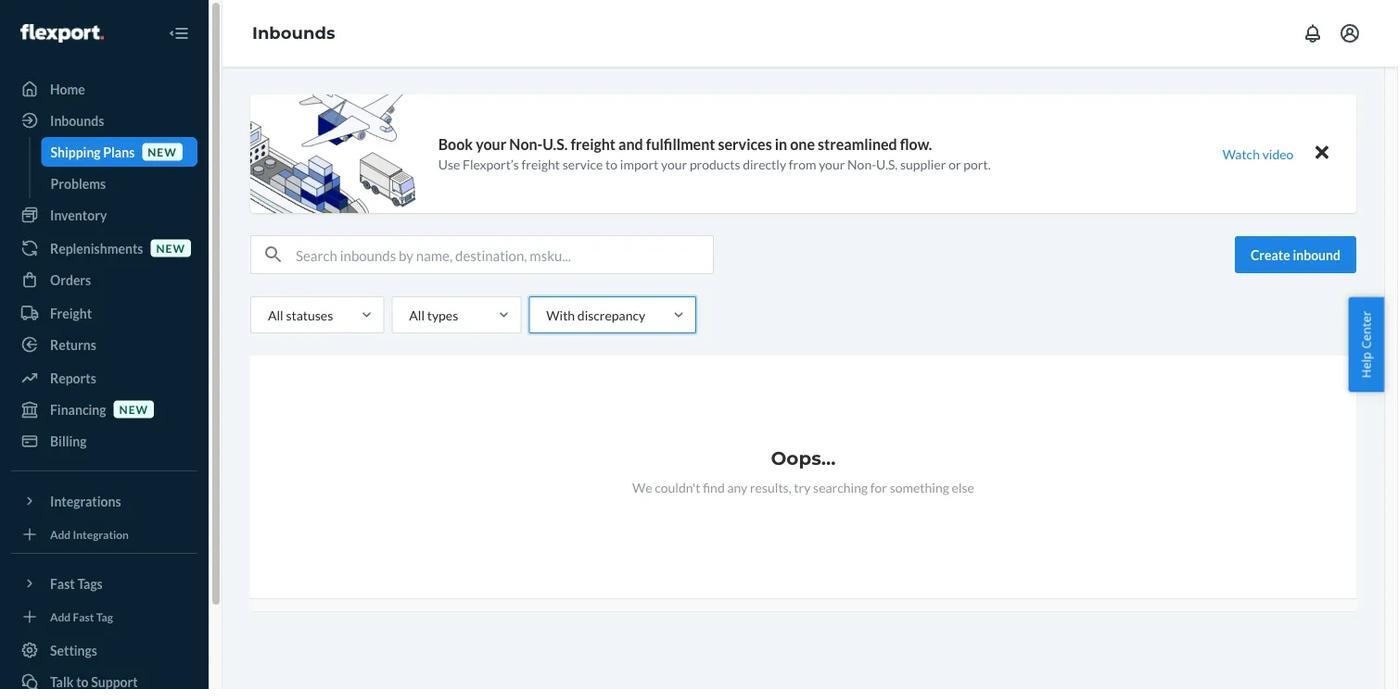 Task type: locate. For each thing, give the bounding box(es) containing it.
replenishments
[[50, 241, 143, 256]]

billing link
[[11, 426, 197, 456]]

0 horizontal spatial inbounds
[[50, 113, 104, 128]]

fast inside add fast tag link
[[73, 610, 94, 624]]

2 add from the top
[[50, 610, 71, 624]]

add left integration
[[50, 528, 71, 541]]

your right from
[[819, 157, 845, 172]]

u.s. up service
[[543, 135, 568, 153]]

non- up the flexport's at the left
[[509, 135, 543, 153]]

1 horizontal spatial non-
[[847, 157, 876, 172]]

fast
[[50, 576, 75, 592], [73, 610, 94, 624]]

oops...
[[771, 447, 836, 470]]

add inside add integration link
[[50, 528, 71, 541]]

1 horizontal spatial all
[[409, 307, 425, 323]]

freight
[[50, 305, 92, 321]]

products
[[690, 157, 740, 172]]

directly
[[743, 157, 786, 172]]

1 vertical spatial freight
[[522, 157, 560, 172]]

settings
[[50, 643, 97, 659]]

orders link
[[11, 265, 197, 295]]

try
[[794, 480, 811, 496]]

0 vertical spatial new
[[148, 145, 177, 158]]

with discrepancy
[[546, 307, 645, 323]]

1 vertical spatial inbounds link
[[11, 106, 197, 135]]

0 vertical spatial freight
[[571, 135, 616, 153]]

create inbound
[[1251, 247, 1341, 263]]

your
[[476, 135, 506, 153], [661, 157, 687, 172], [819, 157, 845, 172]]

add integration link
[[11, 524, 197, 546]]

0 horizontal spatial your
[[476, 135, 506, 153]]

tag
[[96, 610, 113, 624]]

with
[[546, 307, 575, 323]]

1 vertical spatial add
[[50, 610, 71, 624]]

center
[[1358, 311, 1374, 349]]

0 vertical spatial non-
[[509, 135, 543, 153]]

0 horizontal spatial non-
[[509, 135, 543, 153]]

create inbound button
[[1235, 236, 1356, 273]]

watch
[[1223, 146, 1260, 162]]

1 vertical spatial non-
[[847, 157, 876, 172]]

freight up service
[[571, 135, 616, 153]]

1 all from the left
[[268, 307, 283, 323]]

or
[[949, 157, 961, 172]]

help center
[[1358, 311, 1374, 379]]

all left the "statuses"
[[268, 307, 283, 323]]

1 vertical spatial new
[[156, 241, 185, 255]]

0 vertical spatial add
[[50, 528, 71, 541]]

help center button
[[1348, 297, 1384, 392]]

0 horizontal spatial u.s.
[[543, 135, 568, 153]]

fast left tags
[[50, 576, 75, 592]]

1 horizontal spatial inbounds link
[[252, 23, 335, 43]]

home
[[50, 81, 85, 97]]

all types
[[409, 307, 458, 323]]

billing
[[50, 433, 87, 449]]

1 vertical spatial u.s.
[[876, 157, 898, 172]]

flexport's
[[463, 157, 519, 172]]

your up the flexport's at the left
[[476, 135, 506, 153]]

non-
[[509, 135, 543, 153], [847, 157, 876, 172]]

integrations
[[50, 494, 121, 509]]

new right plans
[[148, 145, 177, 158]]

flexport logo image
[[20, 24, 104, 43]]

inbounds
[[252, 23, 335, 43], [50, 113, 104, 128]]

close image
[[1316, 141, 1329, 164]]

freight left service
[[522, 157, 560, 172]]

new up the 'orders' link
[[156, 241, 185, 255]]

fast tags
[[50, 576, 103, 592]]

1 add from the top
[[50, 528, 71, 541]]

add integration
[[50, 528, 129, 541]]

non- down streamlined
[[847, 157, 876, 172]]

Search inbounds by name, destination, msku... text field
[[296, 236, 713, 273]]

0 horizontal spatial all
[[268, 307, 283, 323]]

add inside add fast tag link
[[50, 610, 71, 624]]

book your non-u.s. freight and fulfillment services in one streamlined flow. use flexport's freight service to import your products directly from your non-u.s. supplier or port.
[[438, 135, 991, 172]]

something
[[890, 480, 949, 496]]

settings link
[[11, 636, 197, 666]]

0 horizontal spatial inbounds link
[[11, 106, 197, 135]]

u.s. down streamlined
[[876, 157, 898, 172]]

0 vertical spatial inbounds
[[252, 23, 335, 43]]

your down fulfillment
[[661, 157, 687, 172]]

0 horizontal spatial freight
[[522, 157, 560, 172]]

new
[[148, 145, 177, 158], [156, 241, 185, 255], [119, 403, 148, 416]]

any
[[727, 480, 747, 496]]

u.s.
[[543, 135, 568, 153], [876, 157, 898, 172]]

0 vertical spatial fast
[[50, 576, 75, 592]]

0 vertical spatial u.s.
[[543, 135, 568, 153]]

all left types
[[409, 307, 425, 323]]

reports link
[[11, 363, 197, 393]]

inbounds link
[[252, 23, 335, 43], [11, 106, 197, 135]]

fast left tag
[[73, 610, 94, 624]]

2 all from the left
[[409, 307, 425, 323]]

inventory link
[[11, 200, 197, 230]]

help
[[1358, 352, 1374, 379]]

shipping plans
[[51, 144, 135, 160]]

new down reports link
[[119, 403, 148, 416]]

all
[[268, 307, 283, 323], [409, 307, 425, 323]]

integrations button
[[11, 487, 197, 516]]

in
[[775, 135, 787, 153]]

freight
[[571, 135, 616, 153], [522, 157, 560, 172]]

2 vertical spatial new
[[119, 403, 148, 416]]

1 horizontal spatial u.s.
[[876, 157, 898, 172]]

problems link
[[41, 169, 197, 198]]

returns link
[[11, 330, 197, 360]]

open account menu image
[[1339, 22, 1361, 45]]

add
[[50, 528, 71, 541], [50, 610, 71, 624]]

freight link
[[11, 299, 197, 328]]

1 vertical spatial fast
[[73, 610, 94, 624]]

add fast tag
[[50, 610, 113, 624]]

plans
[[103, 144, 135, 160]]

import
[[620, 157, 658, 172]]

add up the settings
[[50, 610, 71, 624]]

add for add integration
[[50, 528, 71, 541]]



Task type: describe. For each thing, give the bounding box(es) containing it.
fast inside fast tags dropdown button
[[50, 576, 75, 592]]

one
[[790, 135, 815, 153]]

supplier
[[900, 157, 946, 172]]

add fast tag link
[[11, 606, 197, 629]]

we
[[632, 480, 652, 496]]

watch video
[[1223, 146, 1294, 162]]

all statuses
[[268, 307, 333, 323]]

fast tags button
[[11, 569, 197, 599]]

results,
[[750, 480, 791, 496]]

orders
[[50, 272, 91, 288]]

1 vertical spatial inbounds
[[50, 113, 104, 128]]

create
[[1251, 247, 1290, 263]]

1 horizontal spatial your
[[661, 157, 687, 172]]

couldn't
[[655, 480, 700, 496]]

types
[[427, 307, 458, 323]]

else
[[952, 480, 974, 496]]

inventory
[[50, 207, 107, 223]]

2 horizontal spatial your
[[819, 157, 845, 172]]

we couldn't find any results, try searching for something else
[[632, 480, 974, 496]]

new for financing
[[119, 403, 148, 416]]

add for add fast tag
[[50, 610, 71, 624]]

services
[[718, 135, 772, 153]]

tags
[[77, 576, 103, 592]]

statuses
[[286, 307, 333, 323]]

use
[[438, 157, 460, 172]]

returns
[[50, 337, 96, 353]]

find
[[703, 480, 725, 496]]

1 horizontal spatial freight
[[571, 135, 616, 153]]

streamlined
[[818, 135, 897, 153]]

all for all types
[[409, 307, 425, 323]]

discrepancy
[[577, 307, 645, 323]]

shipping
[[51, 144, 101, 160]]

from
[[789, 157, 816, 172]]

1 horizontal spatial inbounds
[[252, 23, 335, 43]]

for
[[870, 480, 887, 496]]

reports
[[50, 370, 96, 386]]

problems
[[51, 176, 106, 191]]

to
[[605, 157, 618, 172]]

new for shipping plans
[[148, 145, 177, 158]]

close navigation image
[[168, 22, 190, 45]]

home link
[[11, 74, 197, 104]]

fulfillment
[[646, 135, 715, 153]]

watch video button
[[1210, 141, 1306, 167]]

all for all statuses
[[268, 307, 283, 323]]

video
[[1262, 146, 1294, 162]]

inbound
[[1293, 247, 1341, 263]]

integration
[[73, 528, 129, 541]]

searching
[[813, 480, 868, 496]]

flow.
[[900, 135, 932, 153]]

0 vertical spatial inbounds link
[[252, 23, 335, 43]]

port.
[[963, 157, 991, 172]]

new for replenishments
[[156, 241, 185, 255]]

and
[[618, 135, 643, 153]]

financing
[[50, 402, 106, 418]]

book
[[438, 135, 473, 153]]

open notifications image
[[1302, 22, 1324, 45]]

service
[[562, 157, 603, 172]]



Task type: vqa. For each thing, say whether or not it's contained in the screenshot.
OR
yes



